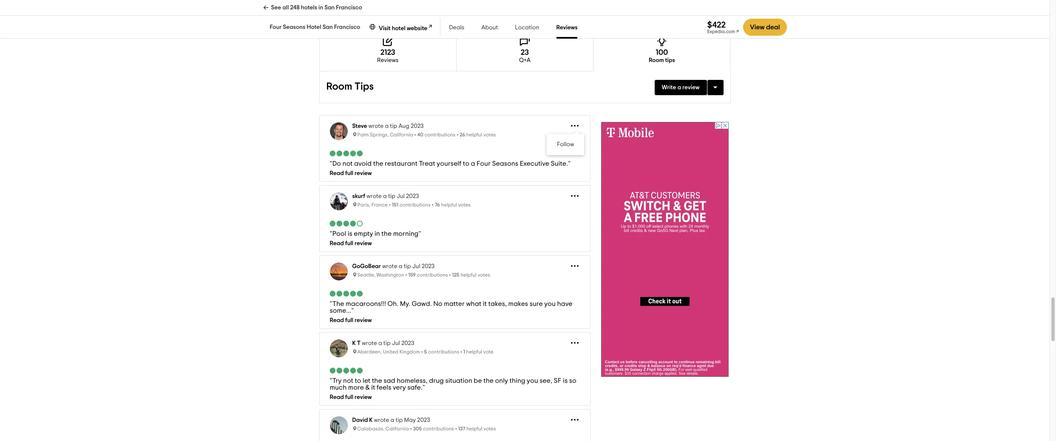 Task type: describe. For each thing, give the bounding box(es) containing it.
so
[[569, 378, 577, 385]]

2123 reviews
[[377, 49, 399, 64]]

5 contributions 1 helpful vote
[[424, 350, 494, 355]]

" inside "" the macaroons!!! oh. my. gawd.  no matter what it takes, makes sure you have some..."
[[330, 301, 332, 308]]

visit hotel website link
[[369, 22, 434, 32]]

0 horizontal spatial seasons
[[283, 24, 305, 30]]

5
[[424, 350, 427, 355]]

skurf link
[[352, 194, 365, 200]]

steve link
[[352, 123, 367, 129]]

drug
[[429, 378, 444, 385]]

" pool is empty in the morning " read full review
[[330, 231, 421, 247]]

see,
[[540, 378, 552, 385]]

248
[[290, 5, 300, 11]]

try
[[332, 378, 342, 385]]

david k wrote a tip may 2023
[[352, 418, 430, 424]]

the inside the " pool is empty in the morning " read full review
[[382, 231, 392, 237]]

3 read from the top
[[330, 318, 344, 324]]

hotel
[[307, 24, 321, 30]]

in for empty
[[375, 231, 380, 237]]

skurf
[[352, 194, 365, 200]]

yourself
[[437, 160, 462, 167]]

expedia.com
[[707, 29, 735, 34]]

tip left may
[[396, 418, 403, 424]]

you inside "" the macaroons!!! oh. my. gawd.  no matter what it takes, makes sure you have some..."
[[545, 301, 556, 308]]

wrote right david k link
[[374, 418, 389, 424]]

" right the
[[351, 308, 354, 314]]

view deal button
[[743, 19, 787, 36]]

treat
[[419, 160, 435, 167]]

makes
[[508, 301, 528, 308]]

wrote for pool is empty in the morning
[[367, 194, 382, 200]]

0 vertical spatial four
[[270, 24, 282, 30]]

a inside write a review link
[[678, 85, 681, 91]]

votes for do not avoid the restaurant treat yourself to a four seasons executive suite.
[[484, 132, 496, 138]]

write
[[662, 85, 676, 91]]

view deal
[[750, 24, 780, 31]]

hotels
[[301, 5, 317, 11]]

2 vertical spatial jul
[[392, 341, 400, 347]]

" left avoid
[[330, 160, 332, 167]]

76
[[435, 203, 440, 208]]

all
[[282, 5, 289, 11]]

steve wrote a tip aug 2023
[[352, 123, 424, 129]]

oh.
[[388, 301, 399, 308]]

visit
[[379, 25, 391, 31]]

takes,
[[488, 301, 507, 308]]

four seasons hotel san francisco
[[270, 24, 360, 30]]

it inside "" the macaroons!!! oh. my. gawd.  no matter what it takes, makes sure you have some..."
[[483, 301, 487, 308]]

to inside " try not to let the sad homeless, drug situation be the only thing you see, sf is so much more & it feels very safe.
[[355, 378, 361, 385]]

vote
[[483, 350, 494, 355]]

deals
[[449, 25, 465, 31]]

26
[[460, 132, 465, 138]]

empty
[[354, 231, 373, 237]]

contributions for the macaroons!!! oh. my. gawd.  no matter what it takes, makes sure you have some...
[[417, 273, 448, 278]]

room inside 100 room tips
[[649, 58, 664, 64]]

it inside " try not to let the sad homeless, drug situation be the only thing you see, sf is so much more & it feels very safe.
[[371, 385, 375, 391]]

2023 for pool is empty in the morning
[[406, 194, 419, 200]]

159 contributions 125 helpful votes
[[408, 273, 490, 278]]

the inside " do not avoid the restaurant treat yourself to a four seasons executive suite. " read full review
[[373, 160, 383, 167]]

about
[[482, 25, 498, 31]]

3 full from the top
[[345, 318, 353, 324]]

t
[[357, 341, 361, 347]]

room tips
[[326, 82, 374, 92]]

helpful right '137'
[[467, 427, 483, 432]]

suite.
[[551, 160, 568, 167]]

view
[[750, 24, 765, 31]]

the right let
[[372, 378, 382, 385]]

k t wrote a tip jul 2023
[[352, 341, 414, 347]]

executive
[[520, 160, 549, 167]]

a right skurf link
[[383, 194, 387, 200]]

1 horizontal spatial reviews
[[557, 25, 578, 31]]

q+a
[[519, 58, 531, 64]]

to inside " do not avoid the restaurant treat yourself to a four seasons executive suite. " read full review
[[463, 160, 470, 167]]

151 contributions 76 helpful votes
[[392, 203, 471, 208]]

k t link
[[352, 341, 361, 347]]

not for try
[[343, 378, 353, 385]]

read full review for not
[[330, 395, 372, 401]]

review inside " do not avoid the restaurant treat yourself to a four seasons executive suite. " read full review
[[355, 171, 372, 177]]

seasons inside " do not avoid the restaurant treat yourself to a four seasons executive suite. " read full review
[[492, 160, 518, 167]]

4 read from the top
[[330, 395, 344, 401]]

a down morning
[[399, 264, 403, 270]]

helpful for try not to let the sad homeless, drug situation be the only thing you see, sf is so much more & it feels very safe.
[[466, 350, 482, 355]]

" do not avoid the restaurant treat yourself to a four seasons executive suite. " read full review
[[330, 160, 571, 177]]

do
[[332, 160, 341, 167]]

not for do
[[343, 160, 353, 167]]

tips
[[355, 82, 374, 92]]

only
[[495, 378, 508, 385]]

see
[[271, 5, 281, 11]]

write a review
[[662, 85, 700, 91]]

0 vertical spatial francisco
[[336, 5, 362, 11]]

macaroons!!!
[[346, 301, 386, 308]]

gogobear
[[352, 264, 381, 270]]

thing
[[510, 378, 525, 385]]

aug
[[399, 123, 410, 129]]

tip right "t"
[[384, 341, 391, 347]]

gogobear wrote a tip jul 2023
[[352, 264, 435, 270]]

write a review link
[[655, 80, 707, 95]]

2023 up 305 at the bottom
[[417, 418, 430, 424]]

the
[[332, 301, 344, 308]]

2023 for do not avoid the restaurant treat yourself to a four seasons executive suite.
[[411, 123, 424, 129]]

jul for the macaroons!!! oh. my. gawd.  no matter what it takes, makes sure you have some...
[[412, 264, 421, 270]]

2023 up homeless,
[[401, 341, 414, 347]]

&
[[366, 385, 370, 391]]

" down follow
[[568, 160, 571, 167]]

a left aug
[[385, 123, 389, 129]]

2123
[[380, 49, 395, 57]]

matter
[[444, 301, 465, 308]]

305
[[413, 427, 422, 432]]

4 full from the top
[[345, 395, 353, 401]]

situation
[[445, 378, 472, 385]]

100
[[656, 49, 668, 57]]

see all 248 hotels in san francisco link
[[263, 0, 362, 15]]

$422
[[707, 21, 726, 29]]



Task type: vqa. For each thing, say whether or not it's contained in the screenshot.
Save to a trip icon
no



Task type: locate. For each thing, give the bounding box(es) containing it.
full
[[345, 171, 353, 177], [345, 241, 353, 247], [345, 318, 353, 324], [345, 395, 353, 401]]

four down the see
[[270, 24, 282, 30]]

1 vertical spatial jul
[[412, 264, 421, 270]]

is left so
[[563, 378, 568, 385]]

the right avoid
[[373, 160, 383, 167]]

0 horizontal spatial to
[[355, 378, 361, 385]]

0 vertical spatial to
[[463, 160, 470, 167]]

read down the do
[[330, 171, 344, 177]]

1 vertical spatial not
[[343, 378, 353, 385]]

1 read full review from the top
[[330, 318, 372, 324]]

0 vertical spatial not
[[343, 160, 353, 167]]

four right yourself
[[477, 160, 491, 167]]

40 contributions 26 helpful votes
[[417, 132, 496, 138]]

san right hotel
[[323, 24, 333, 30]]

may
[[404, 418, 416, 424]]

helpful right 1
[[466, 350, 482, 355]]

in for hotels
[[319, 5, 323, 11]]

not right try
[[343, 378, 353, 385]]

1 horizontal spatial room
[[649, 58, 664, 64]]

305 contributions 137 helpful votes
[[413, 427, 496, 432]]

four
[[270, 24, 282, 30], [477, 160, 491, 167]]

votes right 76
[[458, 203, 471, 208]]

wrote right "t"
[[362, 341, 377, 347]]

k right david
[[369, 418, 373, 424]]

in inside the " pool is empty in the morning " read full review
[[375, 231, 380, 237]]

review down avoid
[[355, 171, 372, 177]]

contributions right 40
[[425, 132, 456, 138]]

votes right '137'
[[484, 427, 496, 432]]

2023
[[411, 123, 424, 129], [406, 194, 419, 200], [422, 264, 435, 270], [401, 341, 414, 347], [417, 418, 430, 424]]

is
[[348, 231, 353, 237], [563, 378, 568, 385]]

2023 up "151 contributions 76 helpful votes"
[[406, 194, 419, 200]]

read down much
[[330, 395, 344, 401]]

1 vertical spatial san
[[323, 24, 333, 30]]

review inside the " pool is empty in the morning " read full review
[[355, 241, 372, 247]]

advertisement region
[[601, 122, 729, 377]]

gawd.
[[412, 301, 432, 308]]

" left drug at the bottom of the page
[[423, 385, 425, 391]]

contributions right 5
[[428, 350, 459, 355]]

1 horizontal spatial to
[[463, 160, 470, 167]]

3 read full review link from the top
[[330, 318, 580, 324]]

" left more
[[330, 378, 332, 385]]

1 vertical spatial francisco
[[334, 24, 360, 30]]

" the macaroons!!! oh. my. gawd.  no matter what it takes, makes sure you have some...
[[330, 301, 573, 314]]

gogobear link
[[352, 264, 381, 270]]

read full review down more
[[330, 395, 372, 401]]

read full review link for do not avoid the restaurant treat yourself to a four seasons executive suite.
[[330, 171, 580, 177]]

reviews down the 2123
[[377, 58, 399, 64]]

wrote for the macaroons!!! oh. my. gawd.  no matter what it takes, makes sure you have some...
[[382, 264, 398, 270]]

0 vertical spatial is
[[348, 231, 353, 237]]

1 horizontal spatial is
[[563, 378, 568, 385]]

tip for pool is empty in the morning
[[388, 194, 395, 200]]

a right yourself
[[471, 160, 475, 167]]

seasons down 248
[[283, 24, 305, 30]]

2023 for the macaroons!!! oh. my. gawd.  no matter what it takes, makes sure you have some...
[[422, 264, 435, 270]]

is inside " try not to let the sad homeless, drug situation be the only thing you see, sf is so much more & it feels very safe.
[[563, 378, 568, 385]]

0 vertical spatial jul
[[397, 194, 405, 200]]

visit hotel website
[[379, 25, 428, 31]]

sure
[[530, 301, 543, 308]]

to right yourself
[[463, 160, 470, 167]]

0 vertical spatial room
[[649, 58, 664, 64]]

k left "t"
[[352, 341, 356, 347]]

votes for the macaroons!!! oh. my. gawd.  no matter what it takes, makes sure you have some...
[[478, 273, 490, 278]]

not inside " do not avoid the restaurant treat yourself to a four seasons executive suite. " read full review
[[343, 160, 353, 167]]

1 full from the top
[[345, 171, 353, 177]]

review down &
[[355, 395, 372, 401]]

san right hotels
[[325, 5, 335, 11]]

"
[[330, 160, 332, 167], [568, 160, 571, 167], [330, 231, 332, 237], [419, 231, 421, 237], [330, 301, 332, 308], [351, 308, 354, 314], [330, 378, 332, 385], [423, 385, 425, 391]]

full down more
[[345, 395, 353, 401]]

100 room tips
[[649, 49, 675, 64]]

helpful for pool is empty in the morning
[[441, 203, 457, 208]]

feels
[[377, 385, 391, 391]]

is right pool
[[348, 231, 353, 237]]

my.
[[400, 301, 410, 308]]

" inside " try not to let the sad homeless, drug situation be the only thing you see, sf is so much more & it feels very safe.
[[330, 378, 332, 385]]

very
[[393, 385, 406, 391]]

wrote right steve
[[369, 123, 384, 129]]

steve
[[352, 123, 367, 129]]

0 vertical spatial it
[[483, 301, 487, 308]]

1 vertical spatial to
[[355, 378, 361, 385]]

" down "151 contributions 76 helpful votes"
[[419, 231, 421, 237]]

1 vertical spatial room
[[326, 82, 352, 92]]

the
[[373, 160, 383, 167], [382, 231, 392, 237], [372, 378, 382, 385], [484, 378, 494, 385]]

it
[[483, 301, 487, 308], [371, 385, 375, 391]]

2 full from the top
[[345, 241, 353, 247]]

contributions for try not to let the sad homeless, drug situation be the only thing you see, sf is so much more & it feels very safe.
[[428, 350, 459, 355]]

2 read full review from the top
[[330, 395, 372, 401]]

1 vertical spatial four
[[477, 160, 491, 167]]

1 horizontal spatial in
[[375, 231, 380, 237]]

wrote right the gogobear
[[382, 264, 398, 270]]

review right the write
[[683, 85, 700, 91]]

votes for pool is empty in the morning
[[458, 203, 471, 208]]

0 horizontal spatial you
[[527, 378, 538, 385]]

0 horizontal spatial in
[[319, 5, 323, 11]]

1 horizontal spatial seasons
[[492, 160, 518, 167]]

votes right 26
[[484, 132, 496, 138]]

2 read full review link from the top
[[330, 241, 580, 247]]

jul up 159
[[412, 264, 421, 270]]

reviews right location
[[557, 25, 578, 31]]

read full review link up 125
[[330, 241, 580, 247]]

it right the what
[[483, 301, 487, 308]]

2023 up 159 contributions 125 helpful votes
[[422, 264, 435, 270]]

1 vertical spatial reviews
[[377, 58, 399, 64]]

website
[[407, 25, 428, 31]]

restaurant
[[385, 160, 418, 167]]

homeless,
[[397, 378, 428, 385]]

david k link
[[352, 418, 373, 424]]

23 q+a
[[519, 49, 531, 64]]

be
[[474, 378, 482, 385]]

full up skurf link
[[345, 171, 353, 177]]

2 read from the top
[[330, 241, 344, 247]]

the left morning
[[382, 231, 392, 237]]

" left empty
[[330, 231, 332, 237]]

a
[[678, 85, 681, 91], [385, 123, 389, 129], [471, 160, 475, 167], [383, 194, 387, 200], [399, 264, 403, 270], [378, 341, 382, 347], [391, 418, 394, 424]]

1 vertical spatial read full review
[[330, 395, 372, 401]]

read full review link for the macaroons!!! oh. my. gawd.  no matter what it takes, makes sure you have some...
[[330, 318, 580, 324]]

read
[[330, 171, 344, 177], [330, 241, 344, 247], [330, 318, 344, 324], [330, 395, 344, 401]]

review down empty
[[355, 241, 372, 247]]

" left macaroons!!!
[[330, 301, 332, 308]]

jul up 151
[[397, 194, 405, 200]]

a right "t"
[[378, 341, 382, 347]]

full inside the " pool is empty in the morning " read full review
[[345, 241, 353, 247]]

francisco
[[336, 5, 362, 11], [334, 24, 360, 30]]

no
[[433, 301, 443, 308]]

room left tips
[[326, 82, 352, 92]]

0 horizontal spatial is
[[348, 231, 353, 237]]

read down pool
[[330, 241, 344, 247]]

0 horizontal spatial room
[[326, 82, 352, 92]]

you
[[545, 301, 556, 308], [527, 378, 538, 385]]

jul for pool is empty in the morning
[[397, 194, 405, 200]]

full down some...
[[345, 318, 353, 324]]

0 vertical spatial reviews
[[557, 25, 578, 31]]

room down 100
[[649, 58, 664, 64]]

to
[[463, 160, 470, 167], [355, 378, 361, 385]]

tip up 159
[[404, 264, 411, 270]]

hotel
[[392, 25, 406, 31]]

helpful right 26
[[466, 132, 482, 138]]

helpful for do not avoid the restaurant treat yourself to a four seasons executive suite.
[[466, 132, 482, 138]]

1 vertical spatial you
[[527, 378, 538, 385]]

not
[[343, 160, 353, 167], [343, 378, 353, 385]]

deal
[[766, 24, 780, 31]]

tip for do not avoid the restaurant treat yourself to a four seasons executive suite.
[[390, 123, 397, 129]]

read inside " do not avoid the restaurant treat yourself to a four seasons executive suite. " read full review
[[330, 171, 344, 177]]

read full review link down "" the macaroons!!! oh. my. gawd.  no matter what it takes, makes sure you have some..."
[[330, 318, 580, 324]]

" try not to let the sad homeless, drug situation be the only thing you see, sf is so much more & it feels very safe.
[[330, 378, 577, 391]]

follow
[[557, 142, 574, 148]]

1 read full review link from the top
[[330, 171, 580, 177]]

you left "see,"
[[527, 378, 538, 385]]

0 horizontal spatial four
[[270, 24, 282, 30]]

wrote right skurf link
[[367, 194, 382, 200]]

in right hotels
[[319, 5, 323, 11]]

read full review link for pool is empty in the morning
[[330, 241, 580, 247]]

to left let
[[355, 378, 361, 385]]

0 vertical spatial in
[[319, 5, 323, 11]]

let
[[363, 378, 371, 385]]

skurf wrote a tip jul 2023
[[352, 194, 419, 200]]

jul
[[397, 194, 405, 200], [412, 264, 421, 270], [392, 341, 400, 347]]

read full review link down " try not to let the sad homeless, drug situation be the only thing you see, sf is so much more & it feels very safe.
[[330, 395, 580, 401]]

contributions for pool is empty in the morning
[[400, 203, 431, 208]]

contributions for do not avoid the restaurant treat yourself to a four seasons executive suite.
[[425, 132, 456, 138]]

avoid
[[354, 160, 372, 167]]

read inside the " pool is empty in the morning " read full review
[[330, 241, 344, 247]]

1 vertical spatial k
[[369, 418, 373, 424]]

0 vertical spatial san
[[325, 5, 335, 11]]

morning
[[393, 231, 419, 237]]

tips
[[665, 58, 675, 64]]

tip for the macaroons!!! oh. my. gawd.  no matter what it takes, makes sure you have some...
[[404, 264, 411, 270]]

francisco right hotel
[[334, 24, 360, 30]]

0 vertical spatial seasons
[[283, 24, 305, 30]]

reviews
[[557, 25, 578, 31], [377, 58, 399, 64]]

tip up 151
[[388, 194, 395, 200]]

1 horizontal spatial four
[[477, 160, 491, 167]]

read full review down some...
[[330, 318, 372, 324]]

a inside " do not avoid the restaurant treat yourself to a four seasons executive suite. " read full review
[[471, 160, 475, 167]]

david
[[352, 418, 368, 424]]

see all 248 hotels in san francisco
[[271, 5, 362, 11]]

125
[[452, 273, 460, 278]]

1 horizontal spatial it
[[483, 301, 487, 308]]

more
[[348, 385, 364, 391]]

2023 up 40
[[411, 123, 424, 129]]

4 read full review link from the top
[[330, 395, 580, 401]]

0 vertical spatial read full review
[[330, 318, 372, 324]]

137
[[458, 427, 465, 432]]

k
[[352, 341, 356, 347], [369, 418, 373, 424]]

tip left aug
[[390, 123, 397, 129]]

wrote for do not avoid the restaurant treat yourself to a four seasons executive suite.
[[369, 123, 384, 129]]

in right empty
[[375, 231, 380, 237]]

a right the write
[[678, 85, 681, 91]]

contributions right 151
[[400, 203, 431, 208]]

four inside " do not avoid the restaurant treat yourself to a four seasons executive suite. " read full review
[[477, 160, 491, 167]]

0 horizontal spatial k
[[352, 341, 356, 347]]

review down macaroons!!!
[[355, 318, 372, 324]]

0 horizontal spatial it
[[371, 385, 375, 391]]

is inside the " pool is empty in the morning " read full review
[[348, 231, 353, 237]]

san
[[325, 5, 335, 11], [323, 24, 333, 30]]

contributions right 159
[[417, 273, 448, 278]]

seasons left executive
[[492, 160, 518, 167]]

read full review link for try not to let the sad homeless, drug situation be the only thing you see, sf is so much more & it feels very safe.
[[330, 395, 580, 401]]

it right &
[[371, 385, 375, 391]]

23
[[521, 49, 529, 57]]

you inside " try not to let the sad homeless, drug situation be the only thing you see, sf is so much more & it feels very safe.
[[527, 378, 538, 385]]

jul right "t"
[[392, 341, 400, 347]]

40
[[417, 132, 424, 138]]

helpful right 125
[[461, 273, 477, 278]]

helpful for the macaroons!!! oh. my. gawd.  no matter what it takes, makes sure you have some...
[[461, 273, 477, 278]]

sf
[[554, 378, 562, 385]]

helpful right 76
[[441, 203, 457, 208]]

1 vertical spatial in
[[375, 231, 380, 237]]

seasons
[[283, 24, 305, 30], [492, 160, 518, 167]]

tip
[[390, 123, 397, 129], [388, 194, 395, 200], [404, 264, 411, 270], [384, 341, 391, 347], [396, 418, 403, 424]]

full down pool
[[345, 241, 353, 247]]

1 horizontal spatial k
[[369, 418, 373, 424]]

have
[[557, 301, 573, 308]]

1 horizontal spatial you
[[545, 301, 556, 308]]

much
[[330, 385, 347, 391]]

pool
[[332, 231, 346, 237]]

151
[[392, 203, 399, 208]]

a left may
[[391, 418, 394, 424]]

1 read from the top
[[330, 171, 344, 177]]

1 vertical spatial is
[[563, 378, 568, 385]]

the right be
[[484, 378, 494, 385]]

contributions right 305 at the bottom
[[423, 427, 454, 432]]

read down some...
[[330, 318, 344, 324]]

0 horizontal spatial reviews
[[377, 58, 399, 64]]

read full review for macaroons!!!
[[330, 318, 372, 324]]

review
[[683, 85, 700, 91], [355, 171, 372, 177], [355, 241, 372, 247], [355, 318, 372, 324], [355, 395, 372, 401]]

not inside " try not to let the sad homeless, drug situation be the only thing you see, sf is so much more & it feels very safe.
[[343, 378, 353, 385]]

francisco up the "four seasons hotel san francisco"
[[336, 5, 362, 11]]

1 vertical spatial it
[[371, 385, 375, 391]]

1 vertical spatial seasons
[[492, 160, 518, 167]]

0 vertical spatial k
[[352, 341, 356, 347]]

votes right 125
[[478, 273, 490, 278]]

not right the do
[[343, 160, 353, 167]]

full inside " do not avoid the restaurant treat yourself to a four seasons executive suite. " read full review
[[345, 171, 353, 177]]

read full review link down yourself
[[330, 171, 580, 177]]

you right sure
[[545, 301, 556, 308]]

0 vertical spatial you
[[545, 301, 556, 308]]

159
[[408, 273, 416, 278]]



